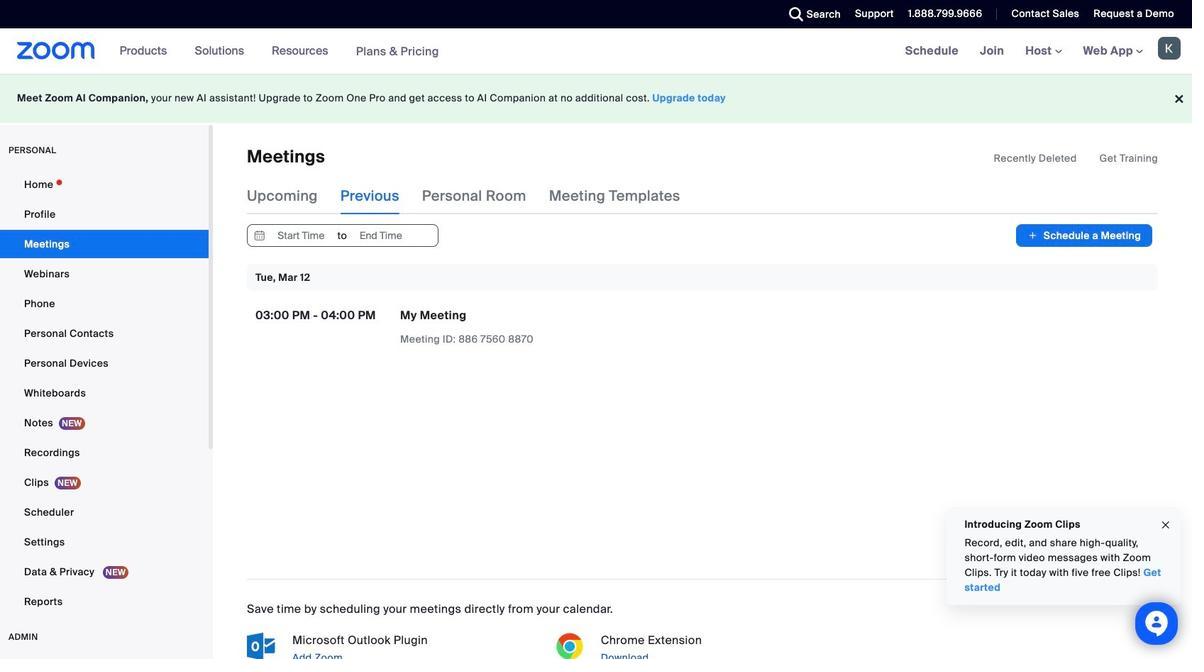Task type: describe. For each thing, give the bounding box(es) containing it.
Date Range Picker End field
[[348, 225, 414, 247]]

my meeting element
[[400, 308, 467, 323]]

meetings navigation
[[895, 28, 1192, 75]]

0 vertical spatial application
[[994, 151, 1158, 165]]

zoom logo image
[[17, 42, 95, 60]]

close image
[[1161, 517, 1172, 533]]

profile picture image
[[1158, 37, 1181, 60]]

Date Range Picker Start field
[[268, 225, 334, 247]]



Task type: vqa. For each thing, say whether or not it's contained in the screenshot.
rightmost application
yes



Task type: locate. For each thing, give the bounding box(es) containing it.
add image
[[1028, 229, 1038, 243]]

application
[[994, 151, 1158, 165], [400, 308, 649, 347]]

banner
[[0, 28, 1192, 75]]

footer
[[0, 74, 1192, 123]]

personal menu menu
[[0, 170, 209, 618]]

tabs of meeting tab list
[[247, 178, 703, 215]]

0 horizontal spatial application
[[400, 308, 649, 347]]

1 vertical spatial application
[[400, 308, 649, 347]]

date image
[[251, 225, 268, 247]]

1 horizontal spatial application
[[994, 151, 1158, 165]]

product information navigation
[[109, 28, 450, 75]]



